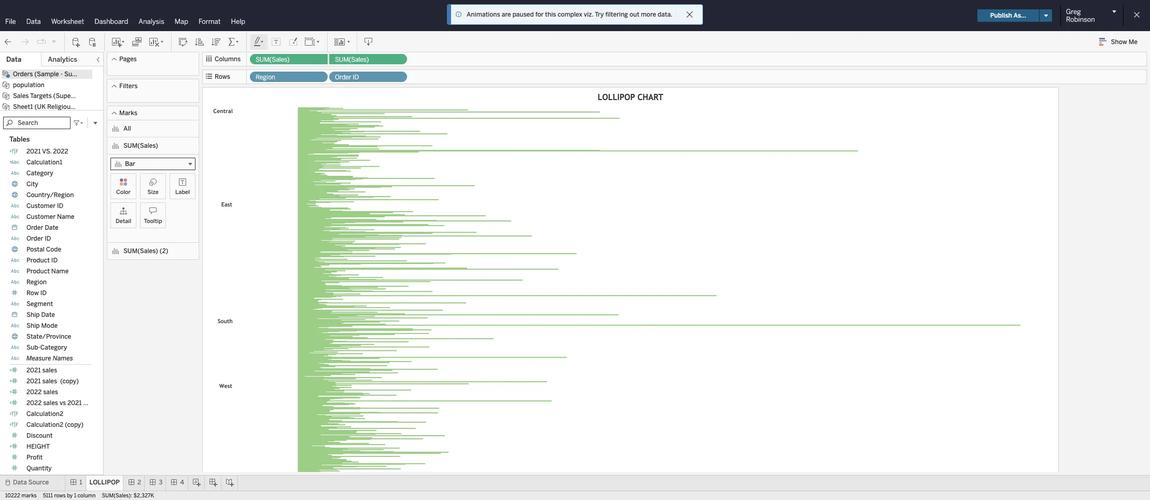 Task type: vqa. For each thing, say whether or not it's contained in the screenshot.
Share image
no



Task type: describe. For each thing, give the bounding box(es) containing it.
calculation1
[[26, 159, 62, 166]]

product name
[[26, 268, 69, 275]]

postal code
[[26, 246, 61, 253]]

dashboard
[[95, 18, 128, 25]]

2021 sales  (copy)
[[26, 378, 79, 385]]

name for product name
[[51, 268, 69, 275]]

0 horizontal spatial replay animation image
[[36, 37, 47, 47]]

sorted descending by sum of sales within order id image
[[211, 37, 222, 47]]

row
[[26, 290, 39, 297]]

measure
[[26, 355, 51, 362]]

by
[[67, 493, 73, 499]]

duplicate image
[[132, 37, 142, 47]]

sum(sales) left (2)
[[123, 248, 158, 255]]

(uk
[[34, 103, 46, 111]]

size
[[147, 189, 159, 196]]

customer for customer id
[[26, 202, 56, 210]]

sales
[[26, 476, 42, 483]]

city
[[26, 181, 38, 188]]

orders
[[13, 71, 33, 78]]

lollipop for lollipop chart
[[598, 92, 636, 102]]

postal
[[26, 246, 45, 253]]

show me button
[[1095, 34, 1148, 50]]

2022 sales
[[26, 389, 58, 396]]

religious
[[47, 103, 74, 111]]

out
[[630, 11, 640, 18]]

public)
[[644, 11, 672, 20]]

ship date
[[26, 311, 55, 319]]

swap rows and columns image
[[178, 37, 188, 47]]

as...
[[1014, 12, 1027, 19]]

rows
[[54, 493, 66, 499]]

mode
[[41, 322, 58, 330]]

greg
[[1067, 8, 1082, 16]]

map
[[175, 18, 188, 25]]

sum(sales):
[[102, 493, 132, 499]]

columns
[[215, 56, 241, 63]]

0 vertical spatial data
[[26, 18, 41, 25]]

2021 right vs
[[67, 400, 82, 407]]

sum(sales) down show mark labels icon
[[256, 56, 290, 63]]

(5))
[[98, 71, 110, 78]]

data.
[[658, 11, 673, 18]]

sub-category
[[26, 344, 67, 351]]

order date
[[26, 224, 59, 231]]

detail
[[116, 218, 131, 225]]

greg robinson
[[1067, 8, 1096, 23]]

0 horizontal spatial order id
[[26, 235, 51, 242]]

Search text field
[[3, 117, 71, 129]]

name for customer name
[[57, 213, 74, 221]]

lollipop chart
[[598, 92, 664, 102]]

file
[[5, 18, 16, 25]]

customer id
[[26, 202, 63, 210]]

5111 rows by 1 column
[[43, 493, 96, 499]]

0 horizontal spatial region
[[26, 279, 47, 286]]

0 vertical spatial order
[[335, 74, 352, 81]]

viz.
[[584, 11, 594, 18]]

date for order date
[[45, 224, 59, 231]]

sales for 2021 sales  (copy)
[[42, 378, 57, 385]]

animations
[[467, 11, 501, 18]]

format
[[199, 18, 221, 25]]

(2)
[[160, 248, 168, 255]]

publish as... button
[[978, 9, 1040, 22]]

names
[[53, 355, 73, 362]]

0 vertical spatial category
[[26, 170, 53, 177]]

height
[[26, 443, 50, 450]]

new worksheet image
[[111, 37, 126, 47]]

marks
[[119, 109, 137, 117]]

tooltip
[[144, 218, 162, 225]]

chart for tableau
[[526, 11, 555, 20]]

2
[[138, 479, 141, 486]]

info image
[[456, 11, 463, 18]]

try
[[595, 11, 604, 18]]

4
[[180, 479, 184, 486]]

paused
[[513, 11, 534, 18]]

rows
[[215, 73, 230, 80]]

2022 for 2022 sales
[[26, 389, 42, 396]]

show mark labels image
[[271, 37, 282, 47]]

3
[[159, 479, 163, 486]]

-
[[61, 71, 63, 78]]

format workbook image
[[288, 37, 298, 47]]

1 vertical spatial (copy)
[[65, 421, 84, 429]]

this
[[546, 11, 557, 18]]

$2,327k
[[134, 493, 154, 499]]

row id
[[26, 290, 47, 297]]

tableau chart catalogue (tableau public)
[[487, 11, 672, 20]]

2 vertical spatial order
[[26, 235, 43, 242]]

1 vertical spatial category
[[40, 344, 67, 351]]

column
[[78, 493, 96, 499]]

2021 for 2021 vs. 2022
[[26, 148, 41, 155]]

discount
[[26, 432, 53, 440]]

collapse image
[[95, 57, 101, 63]]

date for ship date
[[41, 311, 55, 319]]

download image
[[364, 37, 374, 47]]

1 horizontal spatial replay animation image
[[51, 38, 57, 44]]

new data source image
[[71, 37, 81, 47]]

sheet1 (uk religious demographics)
[[13, 103, 120, 111]]

customer name
[[26, 213, 74, 221]]



Task type: locate. For each thing, give the bounding box(es) containing it.
1 calculation2 from the top
[[26, 410, 63, 418]]

replay animation image
[[36, 37, 47, 47], [51, 38, 57, 44]]

1 vertical spatial order id
[[26, 235, 51, 242]]

code
[[46, 246, 61, 253]]

1 vertical spatial name
[[51, 268, 69, 275]]

sum(sales): $2,327k
[[102, 493, 154, 499]]

order id down show/hide cards image on the left top of page
[[335, 74, 359, 81]]

profit
[[26, 454, 43, 461]]

2022 down the 2021 sales  (copy)
[[26, 389, 42, 396]]

(copy)
[[60, 378, 79, 385], [65, 421, 84, 429]]

2 ship from the top
[[26, 322, 40, 330]]

sales right vs
[[83, 400, 98, 407]]

1 vertical spatial ship
[[26, 322, 40, 330]]

sales for 2022 sales
[[43, 389, 58, 396]]

0 vertical spatial 1
[[80, 479, 82, 486]]

publish
[[991, 12, 1013, 19]]

1 horizontal spatial order id
[[335, 74, 359, 81]]

help
[[231, 18, 245, 25]]

segment
[[26, 300, 53, 308]]

show
[[1112, 38, 1128, 46]]

2021 for 2021 sales  (copy)
[[26, 378, 41, 385]]

2021 vs. 2022
[[26, 148, 68, 155]]

2021 sales
[[26, 367, 59, 374]]

category
[[26, 170, 53, 177], [40, 344, 67, 351]]

0 horizontal spatial lollipop
[[90, 479, 120, 486]]

replay animation image up analytics
[[51, 38, 57, 44]]

calculation2
[[26, 410, 63, 418], [26, 421, 63, 429]]

sub-
[[26, 344, 40, 351]]

clear sheet image
[[148, 37, 165, 47]]

data source
[[13, 479, 49, 486]]

0 vertical spatial ship
[[26, 311, 40, 319]]

(copy) down vs
[[65, 421, 84, 429]]

1 horizontal spatial 1
[[80, 479, 82, 486]]

vs
[[60, 400, 66, 407]]

order
[[335, 74, 352, 81], [26, 224, 43, 231], [26, 235, 43, 242]]

data up 10222 marks on the left bottom
[[13, 479, 27, 486]]

(copy) up vs
[[60, 378, 79, 385]]

1 vertical spatial 1
[[74, 493, 76, 499]]

2021 down measure
[[26, 367, 41, 374]]

marks. press enter to open the view data window.. use arrow keys to navigate data visualization elements. image
[[298, 107, 1057, 500]]

1 vertical spatial chart
[[638, 92, 664, 102]]

chart for lollipop
[[638, 92, 664, 102]]

tableau
[[487, 11, 524, 20]]

order down show/hide cards image on the left top of page
[[335, 74, 352, 81]]

tables
[[9, 135, 30, 143]]

calculation2 (copy)
[[26, 421, 84, 429]]

2022 sales vs 2021 sales
[[26, 400, 98, 407]]

0 horizontal spatial 1
[[74, 493, 76, 499]]

ship mode
[[26, 322, 58, 330]]

calculation2 up calculation2 (copy) at bottom left
[[26, 410, 63, 418]]

sales down the 2021 sales  (copy)
[[43, 389, 58, 396]]

1 vertical spatial order
[[26, 224, 43, 231]]

1 product from the top
[[26, 257, 50, 264]]

0 vertical spatial region
[[256, 74, 275, 81]]

2022
[[53, 148, 68, 155], [26, 389, 42, 396], [26, 400, 42, 407]]

0 horizontal spatial chart
[[526, 11, 555, 20]]

data
[[26, 18, 41, 25], [6, 56, 21, 63], [13, 479, 27, 486]]

1 vertical spatial calculation2
[[26, 421, 63, 429]]

sales for 2022 sales vs 2021 sales
[[43, 400, 58, 407]]

calculation2 for calculation2 (copy)
[[26, 421, 63, 429]]

category up measure names
[[40, 344, 67, 351]]

redo image
[[20, 37, 30, 47]]

sales up the 2021 sales  (copy)
[[42, 367, 57, 374]]

ship down ship date
[[26, 322, 40, 330]]

customer for customer name
[[26, 213, 56, 221]]

1 vertical spatial region
[[26, 279, 47, 286]]

1 horizontal spatial chart
[[638, 92, 664, 102]]

more
[[641, 11, 657, 18]]

data up the orders
[[6, 56, 21, 63]]

marks
[[21, 493, 37, 499]]

2022 down 2022 sales
[[26, 400, 42, 407]]

2022 right vs.
[[53, 148, 68, 155]]

2022 for 2022 sales vs 2021 sales
[[26, 400, 42, 407]]

1 ship from the top
[[26, 311, 40, 319]]

catalogue
[[557, 11, 606, 20]]

demographics)
[[75, 103, 120, 111]]

animations are paused for this complex viz. try filtering out more data.
[[467, 11, 673, 18]]

date down 'customer name'
[[45, 224, 59, 231]]

sorted ascending by sum of sales within order id image
[[195, 37, 205, 47]]

superstore
[[64, 71, 97, 78]]

2021
[[26, 148, 41, 155], [26, 367, 41, 374], [26, 378, 41, 385], [67, 400, 82, 407]]

10222
[[5, 493, 20, 499]]

region up "row id"
[[26, 279, 47, 286]]

customer
[[26, 202, 56, 210], [26, 213, 56, 221]]

1 vertical spatial date
[[41, 311, 55, 319]]

customer up the order date
[[26, 213, 56, 221]]

product for product name
[[26, 268, 50, 275]]

orders (sample - superstore (5))
[[13, 71, 110, 78]]

ship
[[26, 311, 40, 319], [26, 322, 40, 330]]

analysis
[[139, 18, 164, 25]]

2 vertical spatial data
[[13, 479, 27, 486]]

calculation2 up discount
[[26, 421, 63, 429]]

category down calculation1
[[26, 170, 53, 177]]

state/province
[[26, 333, 71, 340]]

country/region
[[26, 192, 74, 199]]

order up postal
[[26, 235, 43, 242]]

vs.
[[42, 148, 52, 155]]

date up mode
[[41, 311, 55, 319]]

1 vertical spatial data
[[6, 56, 21, 63]]

sum(sales) down all
[[123, 142, 158, 149]]

color
[[116, 189, 131, 196]]

publish as...
[[991, 12, 1027, 19]]

10222 marks
[[5, 493, 37, 499]]

lollipop for lollipop
[[90, 479, 120, 486]]

sales for 2021 sales
[[42, 367, 57, 374]]

sum(sales) (2)
[[123, 248, 168, 255]]

1 up column on the left bottom
[[80, 479, 82, 486]]

0 vertical spatial product
[[26, 257, 50, 264]]

1 vertical spatial lollipop
[[90, 479, 120, 486]]

sheet1
[[13, 103, 33, 111]]

0 vertical spatial date
[[45, 224, 59, 231]]

0 vertical spatial order id
[[335, 74, 359, 81]]

analytics
[[48, 56, 77, 63]]

date
[[45, 224, 59, 231], [41, 311, 55, 319]]

1 vertical spatial customer
[[26, 213, 56, 221]]

name down product id
[[51, 268, 69, 275]]

0 vertical spatial 2022
[[53, 148, 68, 155]]

lollipop
[[598, 92, 636, 102], [90, 479, 120, 486]]

1 vertical spatial product
[[26, 268, 50, 275]]

region
[[256, 74, 275, 81], [26, 279, 47, 286]]

me
[[1129, 38, 1138, 46]]

quantity
[[26, 465, 52, 472]]

0 vertical spatial lollipop
[[598, 92, 636, 102]]

0 vertical spatial chart
[[526, 11, 555, 20]]

filters
[[119, 83, 138, 90]]

1 horizontal spatial lollipop
[[598, 92, 636, 102]]

population
[[13, 81, 44, 89]]

fit image
[[305, 37, 321, 47]]

complex
[[558, 11, 583, 18]]

replay animation image right "redo" icon
[[36, 37, 47, 47]]

(sample
[[34, 71, 59, 78]]

region down highlight "image"
[[256, 74, 275, 81]]

undo image
[[3, 37, 13, 47]]

pause auto updates image
[[88, 37, 98, 47]]

show/hide cards image
[[334, 37, 351, 47]]

order down 'customer name'
[[26, 224, 43, 231]]

product for product id
[[26, 257, 50, 264]]

for
[[536, 11, 544, 18]]

2 customer from the top
[[26, 213, 56, 221]]

order id up postal
[[26, 235, 51, 242]]

2 calculation2 from the top
[[26, 421, 63, 429]]

2021 up 2022 sales
[[26, 378, 41, 385]]

filtering
[[606, 11, 628, 18]]

1 vertical spatial 2022
[[26, 389, 42, 396]]

totals image
[[228, 37, 240, 47]]

1 customer from the top
[[26, 202, 56, 210]]

1 horizontal spatial region
[[256, 74, 275, 81]]

2 product from the top
[[26, 268, 50, 275]]

calculation2 for calculation2
[[26, 410, 63, 418]]

robinson
[[1067, 16, 1096, 23]]

sales down 2021 sales
[[42, 378, 57, 385]]

0 vertical spatial name
[[57, 213, 74, 221]]

show me
[[1112, 38, 1138, 46]]

1 right by
[[74, 493, 76, 499]]

highlight image
[[253, 37, 265, 47]]

name down customer id
[[57, 213, 74, 221]]

ship for ship date
[[26, 311, 40, 319]]

product down product id
[[26, 268, 50, 275]]

0 vertical spatial (copy)
[[60, 378, 79, 385]]

all
[[123, 125, 131, 132]]

data up "redo" icon
[[26, 18, 41, 25]]

2 vertical spatial 2022
[[26, 400, 42, 407]]

ship for ship mode
[[26, 322, 40, 330]]

product down postal
[[26, 257, 50, 264]]

sales left vs
[[43, 400, 58, 407]]

2021 left vs.
[[26, 148, 41, 155]]

(tableau
[[608, 11, 642, 20]]

label
[[175, 189, 190, 196]]

2021 for 2021 sales
[[26, 367, 41, 374]]

product
[[26, 257, 50, 264], [26, 268, 50, 275]]

0 vertical spatial customer
[[26, 202, 56, 210]]

5111
[[43, 493, 53, 499]]

0 vertical spatial calculation2
[[26, 410, 63, 418]]

animations are paused for this complex viz. try filtering out more data. alert
[[467, 10, 673, 19]]

ship down segment
[[26, 311, 40, 319]]

customer down country/region
[[26, 202, 56, 210]]

are
[[502, 11, 511, 18]]

sum(sales) down show/hide cards image on the left top of page
[[335, 56, 369, 63]]



